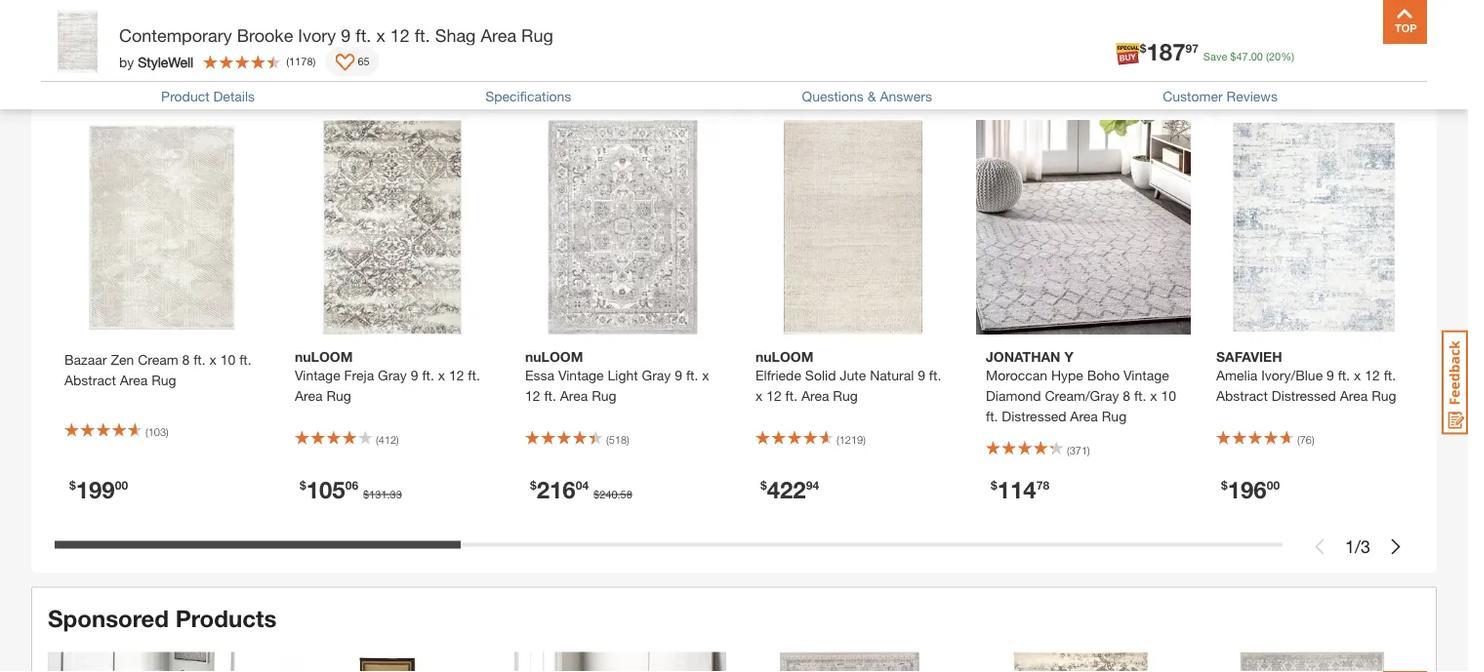 Task type: vqa. For each thing, say whether or not it's contained in the screenshot.
Solid
yes



Task type: locate. For each thing, give the bounding box(es) containing it.
rug down light
[[592, 387, 617, 404]]

x inside safavieh amelia ivory/blue 9 ft. x 12 ft. abstract distressed area rug
[[1354, 367, 1361, 383]]

65 button
[[325, 47, 379, 76]]

( down bazaar zen cream 8 ft. x 10 ft. abstract area rug
[[145, 426, 148, 439]]

distressed inside jonathan y moroccan hype boho vintage diamond cream/gray 8 ft. x 10 ft. distressed area rug
[[1002, 408, 1066, 424]]

) down nuloom elfriede solid jute natural 9 ft. x 12 ft. area rug
[[863, 434, 866, 447]]

( 76 )
[[1297, 434, 1314, 447]]

nuloom inside nuloom essa vintage light gray 9 ft. x 12 ft. area rug
[[525, 349, 583, 365]]

jonathan y moroccan hype boho vintage diamond cream/gray 8 ft. x 10 ft. distressed area rug
[[986, 349, 1176, 424]]

product details button
[[161, 88, 255, 105], [161, 88, 255, 105]]

questions
[[802, 88, 864, 105]]

customers
[[47, 69, 200, 103]]

gray right the freja
[[378, 367, 407, 383]]

save $ 47 . 00 ( 20 %)
[[1203, 50, 1294, 62]]

$ for 105
[[300, 479, 306, 493]]

. right 04
[[617, 488, 620, 501]]

12 left essa
[[449, 367, 464, 383]]

( 371 )
[[1067, 444, 1090, 457]]

10 inside jonathan y moroccan hype boho vintage diamond cream/gray 8 ft. x 10 ft. distressed area rug
[[1161, 387, 1176, 404]]

rug down the freja
[[326, 387, 351, 404]]

. inside $ 216 04 $ 240 . 58
[[617, 488, 620, 501]]

cream/gray
[[1045, 387, 1119, 404]]

distressed down diamond
[[1002, 408, 1066, 424]]

2 horizontal spatial vintage
[[1124, 367, 1169, 383]]

$ for 187
[[1140, 42, 1146, 55]]

x inside jonathan y moroccan hype boho vintage diamond cream/gray 8 ft. x 10 ft. distressed area rug
[[1150, 387, 1157, 404]]

12 left shag
[[390, 24, 410, 45]]

darby persian stain-resistant machine washable ivory 5 ft. x 8 ft. area rug image
[[1204, 652, 1420, 673]]

ivory/blue
[[1261, 367, 1323, 383]]

&
[[867, 88, 876, 105]]

12 down essa
[[525, 387, 540, 404]]

12
[[390, 24, 410, 45], [449, 367, 464, 383], [1365, 367, 1380, 383], [525, 387, 540, 404], [766, 387, 782, 404]]

$ for 199
[[69, 479, 76, 493]]

1 horizontal spatial vintage
[[558, 367, 604, 383]]

contemporary brooke ivory 9 ft. x 12 ft. shag area rug
[[119, 24, 553, 45]]

1 horizontal spatial gray
[[642, 367, 671, 383]]

. right the 06
[[387, 488, 390, 501]]

abstract inside safavieh amelia ivory/blue 9 ft. x 12 ft. abstract distressed area rug
[[1216, 387, 1268, 404]]

10 right the cream
[[220, 351, 236, 367]]

x
[[376, 24, 385, 45], [209, 351, 217, 367], [438, 367, 445, 383], [702, 367, 709, 383], [1354, 367, 1361, 383], [755, 387, 763, 404], [1150, 387, 1157, 404]]

2 nuloom from the left
[[525, 349, 583, 365]]

1 horizontal spatial abstract
[[1216, 387, 1268, 404]]

specifications button
[[485, 88, 571, 105], [485, 88, 571, 105]]

elfriede
[[755, 367, 801, 383]]

moroccan hype boho vintage diamond cream/gray 8 ft. x 10 ft. distressed area rug image
[[976, 120, 1191, 335]]

( down nuloom elfriede solid jute natural 9 ft. x 12 ft. area rug
[[837, 434, 839, 447]]

0 horizontal spatial 10
[[220, 351, 236, 367]]

1 horizontal spatial nuloom
[[525, 349, 583, 365]]

diamond
[[986, 387, 1041, 404]]

abstract down 'bazaar'
[[64, 372, 116, 388]]

vintage freja beige 9 ft. x 12 ft. area rug image
[[973, 652, 1189, 673]]

1 horizontal spatial .
[[617, 488, 620, 501]]

( for ( 76 )
[[1297, 434, 1300, 447]]

)
[[313, 55, 316, 68], [166, 426, 169, 439], [396, 434, 399, 447], [627, 434, 629, 447], [863, 434, 866, 447], [1312, 434, 1314, 447], [1087, 444, 1090, 457]]

jute
[[840, 367, 866, 383]]

feedback link image
[[1442, 330, 1468, 435]]

x inside nuloom essa vintage light gray 9 ft. x 12 ft. area rug
[[702, 367, 709, 383]]

vintage right boho
[[1124, 367, 1169, 383]]

2 horizontal spatial 00
[[1267, 479, 1280, 493]]

( for ( 1219 )
[[837, 434, 839, 447]]

$ inside $ 199 00
[[69, 479, 76, 493]]

questions & answers button
[[802, 88, 932, 105], [802, 88, 932, 105]]

x right ivory/blue
[[1354, 367, 1361, 383]]

rug left feedback link image
[[1372, 387, 1396, 404]]

0 horizontal spatial distressed
[[1002, 408, 1066, 424]]

gray
[[378, 367, 407, 383], [642, 367, 671, 383]]

00 inside $ 196 00
[[1267, 479, 1280, 493]]

( for ( 518 )
[[606, 434, 609, 447]]

1 nuloom from the left
[[295, 349, 353, 365]]

abstract inside bazaar zen cream 8 ft. x 10 ft. abstract area rug
[[64, 372, 116, 388]]

1 vertical spatial 8
[[1123, 387, 1130, 404]]

9 right the freja
[[411, 367, 418, 383]]

rug down the cream
[[151, 372, 176, 388]]

) for nuloom vintage freja gray 9 ft. x 12 ft. area rug
[[396, 434, 399, 447]]

vintage inside jonathan y moroccan hype boho vintage diamond cream/gray 8 ft. x 10 ft. distressed area rug
[[1124, 367, 1169, 383]]

rug inside nuloom elfriede solid jute natural 9 ft. x 12 ft. area rug
[[833, 387, 858, 404]]

safavieh amelia ivory/blue 9 ft. x 12 ft. abstract distressed area rug
[[1216, 349, 1396, 404]]

$ inside $ 422 94
[[760, 479, 767, 493]]

solid
[[805, 367, 836, 383]]

ottohome collection brown non-slip rubberback bordered design 3x10 indoor runner rug, 2 ft. 7 in. x 9 ft. 10 in. image
[[279, 652, 495, 673]]

nuloom up "elfriede" on the bottom of page
[[755, 349, 813, 365]]

rug down cream/gray
[[1102, 408, 1127, 424]]

save
[[1203, 50, 1227, 62]]

1 / 3
[[1345, 536, 1370, 557]]

$ for 114
[[991, 479, 997, 493]]

nuloom up the freja
[[295, 349, 353, 365]]

nuloom inside 'nuloom vintage freja gray 9 ft. x 12 ft. area rug'
[[295, 349, 353, 365]]

3
[[1361, 536, 1370, 557]]

0 horizontal spatial 00
[[115, 479, 128, 493]]

3 vintage from the left
[[1124, 367, 1169, 383]]

bazaar zen cream 8 ft. x 10 ft. abstract area rug image
[[55, 120, 269, 335]]

natural
[[870, 367, 914, 383]]

details
[[213, 88, 255, 105]]

( down safavieh amelia ivory/blue 9 ft. x 12 ft. abstract distressed area rug
[[1297, 434, 1300, 447]]

) up 58 on the left
[[627, 434, 629, 447]]

0 vertical spatial 10
[[220, 351, 236, 367]]

abstract down amelia
[[1216, 387, 1268, 404]]

customer reviews button
[[1163, 88, 1278, 105], [1163, 88, 1278, 105]]

x right the cream
[[209, 351, 217, 367]]

$
[[1140, 42, 1146, 55], [1230, 50, 1236, 62], [69, 479, 76, 493], [300, 479, 306, 493], [530, 479, 537, 493], [760, 479, 767, 493], [991, 479, 997, 493], [1221, 479, 1228, 493], [363, 488, 369, 501], [594, 488, 600, 501]]

abstract
[[64, 372, 116, 388], [1216, 387, 1268, 404]]

gray inside 'nuloom vintage freja gray 9 ft. x 12 ft. area rug'
[[378, 367, 407, 383]]

1 vertical spatial distressed
[[1002, 408, 1066, 424]]

vintage right essa
[[558, 367, 604, 383]]

x right the freja
[[438, 367, 445, 383]]

rug down jute
[[833, 387, 858, 404]]

product
[[161, 88, 209, 105]]

rug up "specifications"
[[521, 24, 553, 45]]

1 gray from the left
[[378, 367, 407, 383]]

10 right cream/gray
[[1161, 387, 1176, 404]]

x right cream/gray
[[1150, 387, 1157, 404]]

00 for 199
[[115, 479, 128, 493]]

rug inside safavieh amelia ivory/blue 9 ft. x 12 ft. abstract distressed area rug
[[1372, 387, 1396, 404]]

12 right ivory/blue
[[1365, 367, 1380, 383]]

vintage freja gray 9 ft. x 12 ft. area rug image
[[285, 120, 500, 335]]

anya machine washable casual border gray 5 ft. x 8 ft. area rug image
[[48, 652, 264, 673]]

3 nuloom from the left
[[755, 349, 813, 365]]

0 vertical spatial distressed
[[1272, 387, 1336, 404]]

.
[[1248, 50, 1251, 62], [387, 488, 390, 501], [617, 488, 620, 501]]

0 horizontal spatial nuloom
[[295, 349, 353, 365]]

nuloom
[[295, 349, 353, 365], [525, 349, 583, 365], [755, 349, 813, 365]]

brooke
[[237, 24, 293, 45]]

12 inside nuloom elfriede solid jute natural 9 ft. x 12 ft. area rug
[[766, 387, 782, 404]]

distressed down ivory/blue
[[1272, 387, 1336, 404]]

9 right light
[[675, 367, 682, 383]]

vintage left the freja
[[295, 367, 340, 383]]

10 inside bazaar zen cream 8 ft. x 10 ft. abstract area rug
[[220, 351, 236, 367]]

$ 422 94
[[760, 475, 819, 503]]

. left 20
[[1248, 50, 1251, 62]]

10
[[220, 351, 236, 367], [1161, 387, 1176, 404]]

( for ( 412 )
[[376, 434, 378, 447]]

x inside 'nuloom vintage freja gray 9 ft. x 12 ft. area rug'
[[438, 367, 445, 383]]

area
[[481, 24, 516, 45], [120, 372, 148, 388], [295, 387, 323, 404], [560, 387, 588, 404], [801, 387, 829, 404], [1340, 387, 1368, 404], [1070, 408, 1098, 424]]

( up 240
[[606, 434, 609, 447]]

( down the brooke
[[286, 55, 289, 68]]

hype
[[1051, 367, 1083, 383]]

9 right the 'natural'
[[918, 367, 925, 383]]

) for safavieh amelia ivory/blue 9 ft. x 12 ft. abstract distressed area rug
[[1312, 434, 1314, 447]]

x down "elfriede" on the bottom of page
[[755, 387, 763, 404]]

( 1178 )
[[286, 55, 316, 68]]

ft.
[[356, 24, 371, 45], [415, 24, 430, 45], [193, 351, 206, 367], [239, 351, 251, 367], [422, 367, 434, 383], [468, 367, 480, 383], [686, 367, 698, 383], [929, 367, 941, 383], [1338, 367, 1350, 383], [1384, 367, 1396, 383], [544, 387, 556, 404], [785, 387, 798, 404], [1134, 387, 1146, 404], [986, 408, 998, 424]]

(
[[1266, 50, 1269, 62], [286, 55, 289, 68], [145, 426, 148, 439], [376, 434, 378, 447], [606, 434, 609, 447], [837, 434, 839, 447], [1297, 434, 1300, 447], [1067, 444, 1069, 457]]

( down cream/gray
[[1067, 444, 1069, 457]]

0 vertical spatial 8
[[182, 351, 190, 367]]

65
[[358, 55, 370, 68]]

$ for 216
[[530, 479, 537, 493]]

2 gray from the left
[[642, 367, 671, 383]]

) down cream/gray
[[1087, 444, 1090, 457]]

y
[[1064, 349, 1073, 365]]

. inside $ 105 06 $ 131 . 33
[[387, 488, 390, 501]]

216
[[537, 475, 576, 503]]

0 horizontal spatial 8
[[182, 351, 190, 367]]

) up 33 on the bottom left of page
[[396, 434, 399, 447]]

103
[[148, 426, 166, 439]]

nuloom up essa
[[525, 349, 583, 365]]

0 horizontal spatial vintage
[[295, 367, 340, 383]]

x left "elfriede" on the bottom of page
[[702, 367, 709, 383]]

. for 105
[[387, 488, 390, 501]]

2 vintage from the left
[[558, 367, 604, 383]]

1 horizontal spatial 10
[[1161, 387, 1176, 404]]

essa
[[525, 367, 554, 383]]

9
[[341, 24, 351, 45], [411, 367, 418, 383], [675, 367, 682, 383], [918, 367, 925, 383], [1327, 367, 1334, 383]]

gray right light
[[642, 367, 671, 383]]

12 inside safavieh amelia ivory/blue 9 ft. x 12 ft. abstract distressed area rug
[[1365, 367, 1380, 383]]

amelia ivory/blue 9 ft. x 12 ft. abstract distressed area rug image
[[1206, 120, 1421, 335]]

gray inside nuloom essa vintage light gray 9 ft. x 12 ft. area rug
[[642, 367, 671, 383]]

vintage
[[295, 367, 340, 383], [558, 367, 604, 383], [1124, 367, 1169, 383]]

$ inside $ 196 00
[[1221, 479, 1228, 493]]

94
[[806, 479, 819, 493]]

area inside jonathan y moroccan hype boho vintage diamond cream/gray 8 ft. x 10 ft. distressed area rug
[[1070, 408, 1098, 424]]

12 down "elfriede" on the bottom of page
[[766, 387, 782, 404]]

00
[[1251, 50, 1263, 62], [115, 479, 128, 493], [1267, 479, 1280, 493]]

abstract for amelia
[[1216, 387, 1268, 404]]

0 horizontal spatial .
[[387, 488, 390, 501]]

$ inside $ 187 97
[[1140, 42, 1146, 55]]

ivory
[[298, 24, 336, 45]]

0 horizontal spatial abstract
[[64, 372, 116, 388]]

distressed
[[1272, 387, 1336, 404], [1002, 408, 1066, 424]]

) down safavieh amelia ivory/blue 9 ft. x 12 ft. abstract distressed area rug
[[1312, 434, 1314, 447]]

$ 196 00
[[1221, 475, 1280, 503]]

1 vertical spatial 10
[[1161, 387, 1176, 404]]

00 inside $ 199 00
[[115, 479, 128, 493]]

2 horizontal spatial .
[[1248, 50, 1251, 62]]

9 right ivory/blue
[[1327, 367, 1334, 383]]

1 horizontal spatial 8
[[1123, 387, 1130, 404]]

( for ( 371 )
[[1067, 444, 1069, 457]]

) for jonathan y moroccan hype boho vintage diamond cream/gray 8 ft. x 10 ft. distressed area rug
[[1087, 444, 1090, 457]]

0 horizontal spatial gray
[[378, 367, 407, 383]]

$ 187 97
[[1140, 37, 1198, 65]]

8 right the cream
[[182, 351, 190, 367]]

bazaar
[[64, 351, 107, 367]]

2 horizontal spatial nuloom
[[755, 349, 813, 365]]

105
[[306, 475, 345, 503]]

8 right cream/gray
[[1123, 387, 1130, 404]]

area inside nuloom elfriede solid jute natural 9 ft. x 12 ft. area rug
[[801, 387, 829, 404]]

( for ( 103 )
[[145, 426, 148, 439]]

1 horizontal spatial distressed
[[1272, 387, 1336, 404]]

$ inside $ 114 78
[[991, 479, 997, 493]]

( up 131
[[376, 434, 378, 447]]

1 vintage from the left
[[295, 367, 340, 383]]



Task type: describe. For each thing, give the bounding box(es) containing it.
nuloom for 216
[[525, 349, 583, 365]]

20
[[1269, 50, 1281, 62]]

. for 216
[[617, 488, 620, 501]]

1
[[1345, 536, 1355, 557]]

8 inside jonathan y moroccan hype boho vintage diamond cream/gray 8 ft. x 10 ft. distressed area rug
[[1123, 387, 1130, 404]]

371
[[1069, 444, 1087, 457]]

vintage inside nuloom essa vintage light gray 9 ft. x 12 ft. area rug
[[558, 367, 604, 383]]

display image
[[335, 54, 355, 73]]

customer
[[1163, 88, 1223, 105]]

) for nuloom essa vintage light gray 9 ft. x 12 ft. area rug
[[627, 434, 629, 447]]

abstract for zen
[[64, 372, 116, 388]]

9 inside 'nuloom vintage freja gray 9 ft. x 12 ft. area rug'
[[411, 367, 418, 383]]

x inside nuloom elfriede solid jute natural 9 ft. x 12 ft. area rug
[[755, 387, 763, 404]]

199
[[76, 475, 115, 503]]

114
[[997, 475, 1036, 503]]

( 412 )
[[376, 434, 399, 447]]

/
[[1355, 536, 1361, 557]]

x inside bazaar zen cream 8 ft. x 10 ft. abstract area rug
[[209, 351, 217, 367]]

answers
[[880, 88, 932, 105]]

( 1219 )
[[837, 434, 866, 447]]

contemporary
[[119, 24, 232, 45]]

zen
[[111, 351, 134, 367]]

518
[[609, 434, 627, 447]]

nuloom inside nuloom elfriede solid jute natural 9 ft. x 12 ft. area rug
[[755, 349, 813, 365]]

422
[[767, 475, 806, 503]]

nuloom essa vintage light gray 9 ft. x 12 ft. area rug
[[525, 349, 709, 404]]

boho
[[1087, 367, 1120, 383]]

) for nuloom elfriede solid jute natural 9 ft. x 12 ft. area rug
[[863, 434, 866, 447]]

top button
[[1383, 0, 1427, 44]]

06
[[345, 479, 358, 493]]

rug inside jonathan y moroccan hype boho vintage diamond cream/gray 8 ft. x 10 ft. distressed area rug
[[1102, 408, 1127, 424]]

sponsored products
[[48, 604, 277, 632]]

1178
[[289, 55, 313, 68]]

by
[[119, 53, 134, 70]]

58
[[620, 488, 632, 501]]

distressed inside safavieh amelia ivory/blue 9 ft. x 12 ft. abstract distressed area rug
[[1272, 387, 1336, 404]]

davi faded stain-resistant machine washable taupe 5 ft. x 8 ft. area rug image
[[742, 652, 958, 673]]

customer reviews
[[1163, 88, 1278, 105]]

240
[[600, 488, 617, 501]]

$ for 422
[[760, 479, 767, 493]]

shag
[[435, 24, 476, 45]]

moroccan
[[986, 367, 1047, 383]]

rug inside 'nuloom vintage freja gray 9 ft. x 12 ft. area rug'
[[326, 387, 351, 404]]

customers also viewed
[[47, 69, 379, 103]]

product image image
[[46, 10, 109, 73]]

x up 65 dropdown button
[[376, 24, 385, 45]]

questions & answers
[[802, 88, 932, 105]]

sponsored
[[48, 604, 169, 632]]

( 103 )
[[145, 426, 169, 439]]

) down bazaar zen cream 8 ft. x 10 ft. abstract area rug link
[[166, 426, 169, 439]]

rug inside bazaar zen cream 8 ft. x 10 ft. abstract area rug
[[151, 372, 176, 388]]

safavieh
[[1216, 349, 1282, 365]]

nuloom vintage freja gray 9 ft. x 12 ft. area rug
[[295, 349, 480, 404]]

area inside safavieh amelia ivory/blue 9 ft. x 12 ft. abstract distressed area rug
[[1340, 387, 1368, 404]]

187
[[1146, 37, 1185, 65]]

12 inside nuloom essa vintage light gray 9 ft. x 12 ft. area rug
[[525, 387, 540, 404]]

reviews
[[1227, 88, 1278, 105]]

%)
[[1281, 50, 1294, 62]]

47
[[1236, 50, 1248, 62]]

33
[[390, 488, 402, 501]]

12 inside 'nuloom vintage freja gray 9 ft. x 12 ft. area rug'
[[449, 367, 464, 383]]

nuloom for 105
[[295, 349, 353, 365]]

) down ivory
[[313, 55, 316, 68]]

bazaar zen cream 8 ft. x 10 ft. abstract area rug link
[[64, 349, 260, 390]]

area inside nuloom essa vintage light gray 9 ft. x 12 ft. area rug
[[560, 387, 588, 404]]

product details
[[161, 88, 255, 105]]

this is the first slide image
[[1312, 539, 1327, 555]]

area inside bazaar zen cream 8 ft. x 10 ft. abstract area rug
[[120, 372, 148, 388]]

04
[[576, 479, 589, 493]]

$ 114 78
[[991, 475, 1049, 503]]

$ 199 00
[[69, 475, 128, 503]]

( left %)
[[1266, 50, 1269, 62]]

elfriede solid jute natural 9 ft. x 12 ft. area rug image
[[746, 120, 960, 335]]

freja
[[344, 367, 374, 383]]

jonathan
[[986, 349, 1061, 365]]

cream
[[138, 351, 178, 367]]

rug inside nuloom essa vintage light gray 9 ft. x 12 ft. area rug
[[592, 387, 617, 404]]

196
[[1228, 475, 1267, 503]]

9 inside nuloom essa vintage light gray 9 ft. x 12 ft. area rug
[[675, 367, 682, 383]]

specifications
[[485, 88, 571, 105]]

nuloom elfriede solid jute natural 9 ft. x 12 ft. area rug
[[755, 349, 941, 404]]

products
[[175, 604, 277, 632]]

412
[[378, 434, 396, 447]]

$ 105 06 $ 131 . 33
[[300, 475, 402, 503]]

78
[[1036, 479, 1049, 493]]

1219
[[839, 434, 863, 447]]

vintage inside 'nuloom vintage freja gray 9 ft. x 12 ft. area rug'
[[295, 367, 340, 383]]

9 inside safavieh amelia ivory/blue 9 ft. x 12 ft. abstract distressed area rug
[[1327, 367, 1334, 383]]

bazaar zen cream 8 ft. x 10 ft. abstract area rug
[[64, 351, 251, 388]]

stylewell
[[138, 53, 193, 70]]

1 horizontal spatial 00
[[1251, 50, 1263, 62]]

amelia
[[1216, 367, 1257, 383]]

00 for 196
[[1267, 479, 1280, 493]]

9 up 65 dropdown button
[[341, 24, 351, 45]]

97
[[1185, 42, 1198, 55]]

viewed
[[278, 69, 379, 103]]

131
[[369, 488, 387, 501]]

area inside 'nuloom vintage freja gray 9 ft. x 12 ft. area rug'
[[295, 387, 323, 404]]

9 inside nuloom elfriede solid jute natural 9 ft. x 12 ft. area rug
[[918, 367, 925, 383]]

also
[[208, 69, 270, 103]]

8 inside bazaar zen cream 8 ft. x 10 ft. abstract area rug
[[182, 351, 190, 367]]

$ 216 04 $ 240 . 58
[[530, 475, 632, 503]]

next slide image
[[1388, 539, 1404, 555]]

essa vintage light gray 9 ft. x 12 ft. area rug image
[[515, 120, 730, 335]]

rigo gray 5 ft. x 8 ft. farmhouse jute blend area rug image
[[510, 652, 726, 673]]

( 518 )
[[606, 434, 629, 447]]

by stylewell
[[119, 53, 193, 70]]

light
[[608, 367, 638, 383]]

$ for 196
[[1221, 479, 1228, 493]]

76
[[1300, 434, 1312, 447]]

( for ( 1178 )
[[286, 55, 289, 68]]



